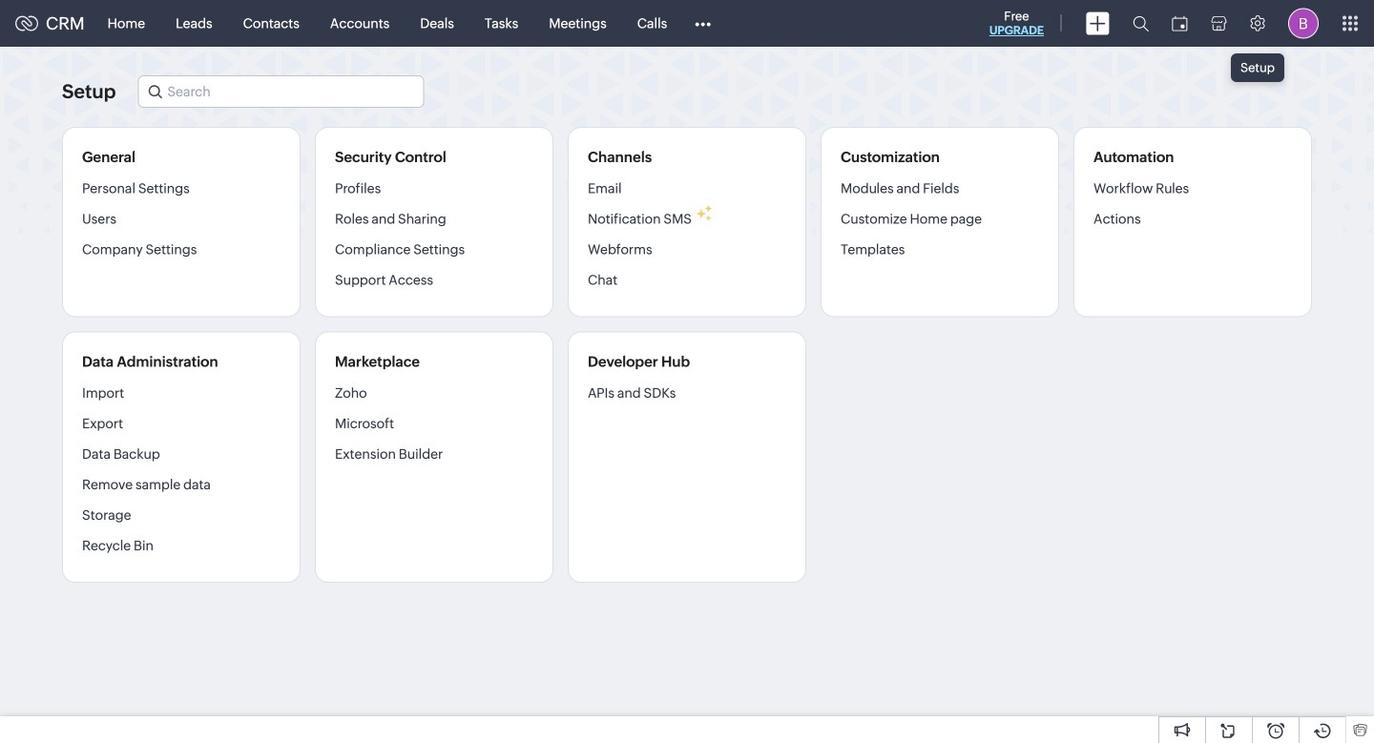 Task type: vqa. For each thing, say whether or not it's contained in the screenshot.
field
yes



Task type: locate. For each thing, give the bounding box(es) containing it.
None field
[[138, 75, 424, 108]]

search element
[[1122, 0, 1161, 47]]

profile image
[[1289, 8, 1319, 39]]

create menu element
[[1075, 0, 1122, 46]]

Other Modules field
[[683, 8, 724, 39]]

profile element
[[1277, 0, 1331, 46]]



Task type: describe. For each thing, give the bounding box(es) containing it.
create menu image
[[1086, 12, 1110, 35]]

calendar image
[[1172, 16, 1188, 31]]

search image
[[1133, 15, 1149, 31]]

Search text field
[[139, 76, 423, 107]]

logo image
[[15, 16, 38, 31]]



